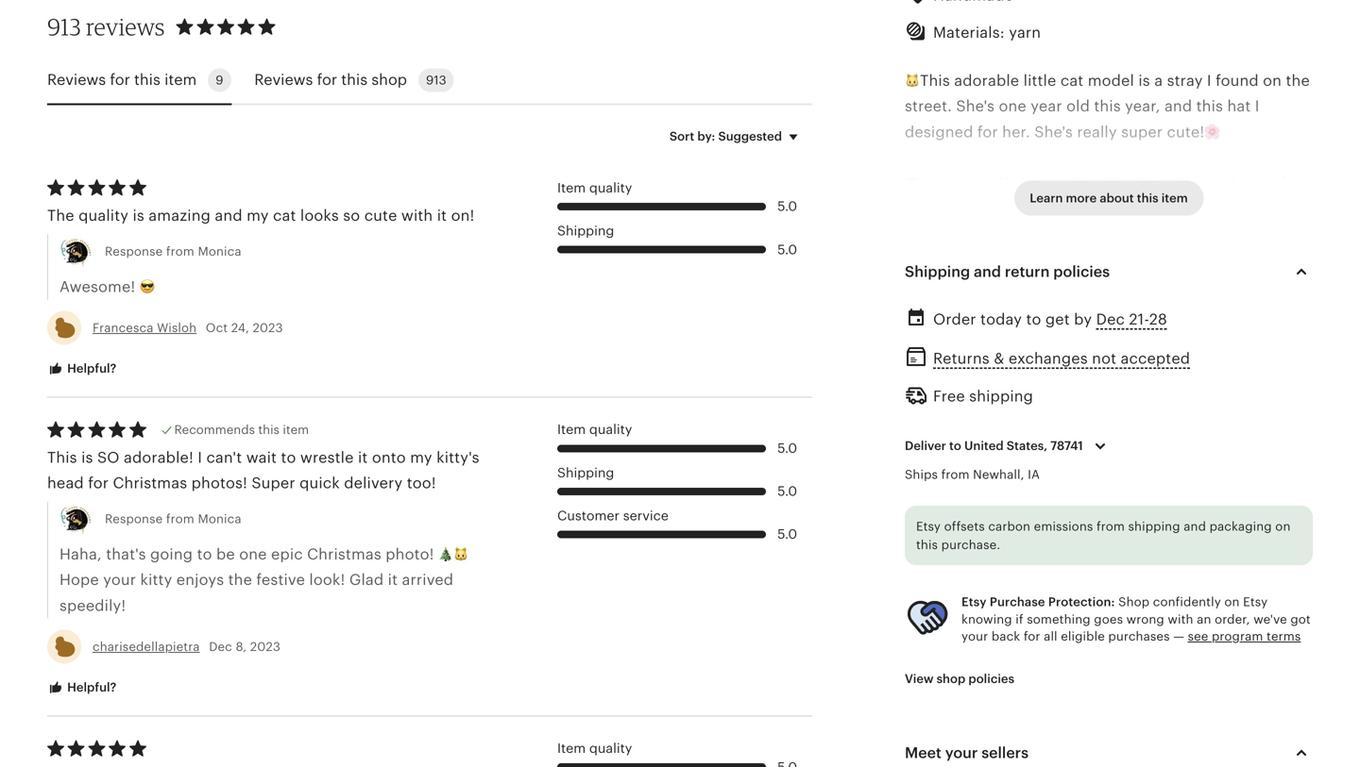 Task type: locate. For each thing, give the bounding box(es) containing it.
hat inside 🐱this adorable little cat model is a stray i found on the street. she's one year old this year, and this hat i designed for her. she's really super cute!🌸
[[1227, 98, 1251, 115]]

item for this is so adorable!  i can't wait to wrestle it onto my kitty's head for christmas photos!  super quick delivery too!
[[557, 422, 586, 437]]

1 horizontal spatial 913
[[426, 73, 446, 87]]

awesome!
[[60, 279, 135, 296]]

super
[[252, 475, 295, 492]]

1 response from monica from the top
[[105, 244, 241, 259]]

it's
[[946, 663, 967, 680]]

during inside 🐶🐱 designed to fit pets with a width between both ears of approximately 2.36-2.76 inches and a single ear width of about 1.97 inches, suitable for cats and small dogs. please note that during the crafting process, yarn pom-pom colors will be randomly chosen, adding delightful surprises to each hat.
[[1073, 509, 1121, 526]]

and down the stray
[[1164, 98, 1192, 115]]

0 vertical spatial my
[[247, 207, 269, 224]]

2 item from the top
[[557, 422, 586, 437]]

hat inside the product description: add a touch of holiday magic to your furry friend with our spinning christmas tree pet hat! this adorable hat is shaped like a spinning christmas tree and adorned with colorful yarn pom-poms that are simply irresistible.
[[1284, 303, 1307, 320]]

this inside the etsy offsets carbon emissions from shipping and packaging on this purchase.
[[916, 538, 938, 553]]

amazing
[[149, 207, 211, 224]]

about down newhall,
[[970, 483, 1012, 500]]

is
[[1138, 72, 1150, 89], [133, 207, 144, 224], [905, 329, 917, 346], [81, 450, 93, 467]]

shipping
[[557, 223, 614, 238], [905, 264, 970, 281], [557, 465, 614, 481]]

0 vertical spatial 913
[[47, 13, 81, 41]]

glad
[[349, 572, 384, 589]]

0 vertical spatial item
[[557, 180, 586, 195]]

1 vertical spatial yarn
[[1002, 355, 1034, 372]]

1 horizontal spatial pom-
[[1038, 355, 1077, 372]]

the inside 🐱this adorable little cat model is a stray i found on the street. she's one year old this year, and this hat i designed for her. she's really super cute!🌸
[[1286, 72, 1310, 89]]

1 horizontal spatial it
[[388, 572, 398, 589]]

on right out
[[1014, 740, 1033, 757]]

get
[[1045, 311, 1070, 328]]

materials,
[[1129, 612, 1201, 629]]

2 reviews from the left
[[254, 71, 313, 88]]

furry
[[1181, 278, 1217, 295], [997, 766, 1032, 768]]

response up 😎
[[105, 244, 163, 259]]

knowing
[[961, 613, 1012, 627]]

2 helpful? from the top
[[64, 681, 116, 695]]

helpful? down charisedellapietra
[[64, 681, 116, 695]]

for inside 🐱this adorable little cat model is a stray i found on the street. she's one year old this year, and this hat i designed for her. she's really super cute!🌸
[[977, 124, 998, 141]]

1 vertical spatial of
[[940, 458, 955, 475]]

0 vertical spatial order
[[933, 311, 976, 328]]

during down gift.
[[1167, 766, 1215, 768]]

order today to get by dec 21-28
[[933, 311, 1167, 328]]

0 horizontal spatial 913
[[47, 13, 81, 41]]

our
[[905, 303, 930, 320]]

more
[[1066, 191, 1097, 205]]

2 vertical spatial item
[[557, 741, 586, 757]]

companion
[[1036, 766, 1119, 768]]

response
[[105, 244, 163, 259], [105, 512, 163, 526]]

hat down found in the top right of the page
[[1227, 98, 1251, 115]]

🎩
[[905, 175, 920, 192]]

with up 2.76
[[1088, 432, 1120, 449]]

returns
[[933, 350, 990, 367]]

tree right learn
[[1073, 175, 1105, 192]]

your inside the product description: add a touch of holiday magic to your furry friend with our spinning christmas tree pet hat! this adorable hat is shaped like a spinning christmas tree and adorned with colorful yarn pom-poms that are simply irresistible.
[[1144, 278, 1177, 295]]

2023 right 8,
[[250, 640, 280, 654]]

1 horizontal spatial policies
[[1053, 264, 1110, 281]]

furry inside don't miss out on this perfect holiday gift. order now and let your furry companion shine during this festiv
[[997, 766, 1032, 768]]

response from monica
[[105, 244, 241, 259], [105, 512, 241, 526]]

is left so
[[81, 450, 93, 467]]

designed
[[905, 124, 973, 141], [1031, 663, 1100, 680]]

holiday up the order today to get by dec 21-28
[[1018, 278, 1071, 295]]

your inside crafted from soft and durable materials, easy to clean, ensuring your pet stays comfortable while looking cute. it's not just designed for christmas; it's also a marvelous birthday hat!
[[974, 637, 1006, 654]]

during up the will
[[1073, 509, 1121, 526]]

christmas inside "🎩 spinning christmas tree pet hat - festive magic for adorable wear! 🐾🎄"
[[994, 175, 1069, 192]]

1 vertical spatial spinning
[[934, 303, 1000, 320]]

width up inches
[[1137, 432, 1178, 449]]

from up back
[[965, 612, 1000, 629]]

a inside crafted from soft and durable materials, easy to clean, ensuring your pet stays comfortable while looking cute. it's not just designed for christmas; it's also a marvelous birthday hat!
[[1271, 663, 1279, 680]]

arrived
[[402, 572, 454, 589]]

1 helpful? from the top
[[64, 362, 116, 376]]

shipping and return policies button
[[888, 250, 1330, 295]]

magic
[[1232, 175, 1276, 192]]

0 vertical spatial that
[[1122, 355, 1151, 372]]

delightful
[[905, 560, 976, 577]]

1 horizontal spatial shop
[[937, 673, 966, 687]]

christmas up look!
[[307, 546, 381, 563]]

1 horizontal spatial about
[[1100, 191, 1134, 205]]

yarn down like
[[1002, 355, 1034, 372]]

the right enjoys
[[228, 572, 252, 589]]

holiday inside don't miss out on this perfect holiday gift. order now and let your furry companion shine during this festiv
[[1126, 740, 1179, 757]]

adorable down materials: yarn
[[954, 72, 1019, 89]]

sort by: suggested
[[669, 129, 782, 143]]

see
[[1188, 630, 1208, 644]]

order up the shaped
[[933, 311, 976, 328]]

1 vertical spatial about
[[970, 483, 1012, 500]]

0 horizontal spatial item
[[164, 71, 197, 88]]

1 vertical spatial shop
[[937, 673, 966, 687]]

and up chosen,
[[1184, 520, 1206, 534]]

etsy inside the etsy offsets carbon emissions from shipping and packaging on this purchase.
[[916, 520, 941, 534]]

really
[[1077, 124, 1117, 141]]

1 horizontal spatial one
[[999, 98, 1027, 115]]

1 horizontal spatial that
[[1122, 355, 1151, 372]]

wrong
[[1126, 613, 1164, 627]]

sort
[[669, 129, 694, 143]]

1 horizontal spatial adorable
[[1214, 303, 1280, 320]]

1 vertical spatial order
[[1217, 740, 1261, 757]]

1 helpful? button from the top
[[33, 352, 131, 387]]

surprises
[[980, 560, 1047, 577]]

shipping down &
[[969, 388, 1033, 405]]

of down description:
[[999, 278, 1014, 295]]

0 vertical spatial pom-
[[1038, 355, 1077, 372]]

0 horizontal spatial my
[[247, 207, 269, 224]]

hat
[[1227, 98, 1251, 115], [1284, 303, 1307, 320]]

and up cats
[[1192, 458, 1220, 475]]

1 reviews from the left
[[47, 71, 106, 88]]

policies up birthday
[[968, 673, 1014, 687]]

to inside the deliver to united states, 78741 dropdown button
[[949, 439, 961, 453]]

during inside don't miss out on this perfect holiday gift. order now and let your furry companion shine during this festiv
[[1167, 766, 1215, 768]]

0 vertical spatial adorable
[[954, 72, 1019, 89]]

0 vertical spatial of
[[999, 278, 1014, 295]]

0 vertical spatial holiday
[[1018, 278, 1071, 295]]

913
[[47, 13, 81, 41], [426, 73, 446, 87]]

0 horizontal spatial dec
[[209, 640, 232, 654]]

width down ships in the right bottom of the page
[[905, 483, 946, 500]]

1 horizontal spatial this
[[1180, 303, 1210, 320]]

add
[[905, 278, 935, 295]]

and down meet
[[905, 766, 932, 768]]

from right ships in the right bottom of the page
[[941, 468, 970, 482]]

policies inside shipping and return policies "dropdown button"
[[1053, 264, 1110, 281]]

is down our
[[905, 329, 917, 346]]

suggested
[[718, 129, 782, 143]]

product
[[905, 252, 963, 269]]

0 vertical spatial policies
[[1053, 264, 1110, 281]]

to up dec 21-28 button
[[1125, 278, 1140, 295]]

0 horizontal spatial width
[[905, 483, 946, 500]]

1 horizontal spatial shipping
[[1128, 520, 1180, 534]]

1 horizontal spatial designed
[[1031, 663, 1100, 680]]

wear!
[[976, 201, 1018, 218]]

to left each
[[1051, 560, 1066, 577]]

tab list
[[47, 57, 812, 105]]

and right amazing
[[215, 207, 242, 224]]

your inside don't miss out on this perfect holiday gift. order now and let your furry companion shine during this festiv
[[960, 766, 992, 768]]

and up simply
[[1201, 329, 1228, 346]]

little
[[1023, 72, 1056, 89]]

with right "friend"
[[1269, 278, 1301, 295]]

quick
[[300, 475, 340, 492]]

that inside the product description: add a touch of holiday magic to your furry friend with our spinning christmas tree pet hat! this adorable hat is shaped like a spinning christmas tree and adorned with colorful yarn pom-poms that are simply irresistible.
[[1122, 355, 1151, 372]]

that up colors
[[1039, 509, 1069, 526]]

miss
[[948, 740, 981, 757]]

holiday up shine
[[1126, 740, 1179, 757]]

2 horizontal spatial the
[[1286, 72, 1310, 89]]

and left return
[[974, 264, 1001, 281]]

is inside the product description: add a touch of holiday magic to your furry friend with our spinning christmas tree pet hat! this adorable hat is shaped like a spinning christmas tree and adorned with colorful yarn pom-poms that are simply irresistible.
[[905, 329, 917, 346]]

1 monica from the top
[[198, 244, 241, 259]]

2 vertical spatial yarn
[[905, 535, 937, 552]]

1 vertical spatial item
[[557, 422, 586, 437]]

this is so adorable!  i can't wait to wrestle it onto my kitty's head for christmas photos!  super quick delivery too!
[[47, 450, 479, 492]]

protection:
[[1048, 596, 1115, 610]]

from inside crafted from soft and durable materials, easy to clean, ensuring your pet stays comfortable while looking cute. it's not just designed for christmas; it's also a marvelous birthday hat!
[[965, 612, 1000, 629]]

a right also
[[1271, 663, 1279, 680]]

it right glad
[[388, 572, 398, 589]]

shipping up randomly
[[1128, 520, 1180, 534]]

now
[[1265, 740, 1296, 757]]

helpful? button down francesca
[[33, 352, 131, 387]]

2 horizontal spatial i
[[1255, 98, 1260, 115]]

0 horizontal spatial order
[[933, 311, 976, 328]]

0 vertical spatial item
[[164, 71, 197, 88]]

2 horizontal spatial it
[[437, 207, 447, 224]]

0 vertical spatial spinning
[[924, 175, 990, 192]]

0 horizontal spatial designed
[[905, 124, 973, 141]]

1 vertical spatial helpful?
[[64, 681, 116, 695]]

0 horizontal spatial etsy
[[916, 520, 941, 534]]

christmas down the adorable!
[[113, 475, 187, 492]]

about inside 🐶🐱 designed to fit pets with a width between both ears of approximately 2.36-2.76 inches and a single ear width of about 1.97 inches, suitable for cats and small dogs. please note that during the crafting process, yarn pom-pom colors will be randomly chosen, adding delightful surprises to each hat.
[[970, 483, 1012, 500]]

shipping for on!
[[557, 223, 614, 238]]

1 horizontal spatial order
[[1217, 740, 1261, 757]]

1 horizontal spatial not
[[1092, 350, 1116, 367]]

0 horizontal spatial it
[[358, 450, 368, 467]]

spinning up adorable
[[924, 175, 990, 192]]

approximately
[[959, 458, 1064, 475]]

about right more
[[1100, 191, 1134, 205]]

cute.
[[905, 663, 942, 680]]

pet left hat at right top
[[1109, 175, 1132, 192]]

cat up old
[[1060, 72, 1084, 89]]

1 vertical spatial hat
[[1284, 303, 1307, 320]]

0 vertical spatial hat
[[1227, 98, 1251, 115]]

designed inside crafted from soft and durable materials, easy to clean, ensuring your pet stays comfortable while looking cute. it's not just designed for christmas; it's also a marvelous birthday hat!
[[1031, 663, 1100, 680]]

0 vertical spatial cat
[[1060, 72, 1084, 89]]

2 vertical spatial item
[[283, 423, 309, 437]]

deliver to united states, 78741 button
[[891, 427, 1126, 466]]

year,
[[1125, 98, 1160, 115]]

irresistible.
[[905, 380, 986, 397]]

response from monica up the going
[[105, 512, 241, 526]]

1 horizontal spatial cat
[[1060, 72, 1084, 89]]

this up tree
[[1180, 303, 1210, 320]]

0 vertical spatial response
[[105, 244, 163, 259]]

holiday inside the product description: add a touch of holiday magic to your furry friend with our spinning christmas tree pet hat! this adorable hat is shaped like a spinning christmas tree and adorned with colorful yarn pom-poms that are simply irresistible.
[[1018, 278, 1071, 295]]

the down the suitable
[[1125, 509, 1149, 526]]

0 vertical spatial not
[[1092, 350, 1116, 367]]

0 vertical spatial item quality
[[557, 180, 632, 195]]

0 vertical spatial monica
[[198, 244, 241, 259]]

pet
[[1011, 637, 1035, 654]]

0 vertical spatial helpful?
[[64, 362, 116, 376]]

don't
[[905, 740, 943, 757]]

reviews right 9
[[254, 71, 313, 88]]

designed inside 🐱this adorable little cat model is a stray i found on the street. she's one year old this year, and this hat i designed for her. she's really super cute!🌸
[[905, 124, 973, 141]]

1 vertical spatial cat
[[273, 207, 296, 224]]

2 vertical spatial the
[[228, 572, 252, 589]]

yarn inside 🐶🐱 designed to fit pets with a width between both ears of approximately 2.36-2.76 inches and a single ear width of about 1.97 inches, suitable for cats and small dogs. please note that during the crafting process, yarn pom-pom colors will be randomly chosen, adding delightful surprises to each hat.
[[905, 535, 937, 552]]

1 vertical spatial item
[[1161, 191, 1188, 205]]

helpful? for haha, that's going to be one epic christmas photo! 🎄🐱 hope your kitty enjoys the festive look! glad it arrived speedily!
[[64, 681, 116, 695]]

offsets
[[944, 520, 985, 534]]

1 vertical spatial adorable
[[1214, 303, 1280, 320]]

etsy up knowing
[[961, 596, 987, 610]]

0 horizontal spatial about
[[970, 483, 1012, 500]]

pom- down the 'spinning' at the top of the page
[[1038, 355, 1077, 372]]

a right add
[[939, 278, 947, 295]]

0 vertical spatial helpful? button
[[33, 352, 131, 387]]

by:
[[697, 129, 715, 143]]

furry down sellers
[[997, 766, 1032, 768]]

confidently
[[1153, 596, 1221, 610]]

not down by
[[1092, 350, 1116, 367]]

of down ships from newhall, ia
[[950, 483, 965, 500]]

my left looks
[[247, 207, 269, 224]]

process,
[[1216, 509, 1278, 526]]

on inside don't miss out on this perfect holiday gift. order now and let your furry companion shine during this festiv
[[1014, 740, 1033, 757]]

a inside 🐱this adorable little cat model is a stray i found on the street. she's one year old this year, and this hat i designed for her. she's really super cute!🌸
[[1154, 72, 1163, 89]]

i left the 'can't'
[[198, 450, 202, 467]]

i down found in the top right of the page
[[1255, 98, 1260, 115]]

yarn down dogs.
[[905, 535, 937, 552]]

dec 21-28 button
[[1096, 306, 1167, 334]]

tree inside "🎩 spinning christmas tree pet hat - festive magic for adorable wear! 🐾🎄"
[[1073, 175, 1105, 192]]

cute!🌸
[[1167, 124, 1220, 141]]

2 response from the top
[[105, 512, 163, 526]]

of right ears
[[940, 458, 955, 475]]

to inside crafted from soft and durable materials, easy to clean, ensuring your pet stays comfortable while looking cute. it's not just designed for christmas; it's also a marvelous birthday hat!
[[1243, 612, 1258, 629]]

1 horizontal spatial hat
[[1284, 303, 1307, 320]]

christmas down 21-
[[1089, 329, 1163, 346]]

1 vertical spatial furry
[[997, 766, 1032, 768]]

that inside 🐶🐱 designed to fit pets with a width between both ears of approximately 2.36-2.76 inches and a single ear width of about 1.97 inches, suitable for cats and small dogs. please note that during the crafting process, yarn pom-pom colors will be randomly chosen, adding delightful surprises to each hat.
[[1039, 509, 1069, 526]]

2 vertical spatial it
[[388, 572, 398, 589]]

item inside learn more about this item dropdown button
[[1161, 191, 1188, 205]]

1 vertical spatial monica
[[198, 512, 241, 526]]

to left united on the bottom right of page
[[949, 439, 961, 453]]

0 vertical spatial the
[[1286, 72, 1310, 89]]

on up "order," on the right of the page
[[1224, 596, 1240, 610]]

2 monica from the top
[[198, 512, 241, 526]]

monica down amazing
[[198, 244, 241, 259]]

1 vertical spatial item quality
[[557, 422, 632, 437]]

1 horizontal spatial the
[[1125, 509, 1149, 526]]

and inside shipping and return policies "dropdown button"
[[974, 264, 1001, 281]]

2 helpful? button from the top
[[33, 671, 131, 706]]

this inside the product description: add a touch of holiday magic to your furry friend with our spinning christmas tree pet hat! this adorable hat is shaped like a spinning christmas tree and adorned with colorful yarn pom-poms that are simply irresistible.
[[1180, 303, 1210, 320]]

1 horizontal spatial etsy
[[961, 596, 987, 610]]

adorable!
[[124, 450, 194, 467]]

helpful? button down charisedellapietra
[[33, 671, 131, 706]]

0 horizontal spatial i
[[198, 450, 202, 467]]

adorable inside 🐱this adorable little cat model is a stray i found on the street. she's one year old this year, and this hat i designed for her. she's really super cute!🌸
[[954, 72, 1019, 89]]

1 vertical spatial holiday
[[1126, 740, 1179, 757]]

1 vertical spatial pet
[[1118, 303, 1142, 320]]

that
[[1122, 355, 1151, 372], [1039, 509, 1069, 526]]

delivery
[[344, 475, 403, 492]]

3 item quality from the top
[[557, 741, 632, 757]]

1 horizontal spatial i
[[1207, 72, 1211, 89]]

one up her.
[[999, 98, 1027, 115]]

suitable
[[1105, 483, 1164, 500]]

2 response from monica from the top
[[105, 512, 241, 526]]

yarn up little
[[1009, 24, 1041, 41]]

and inside crafted from soft and durable materials, easy to clean, ensuring your pet stays comfortable while looking cute. it's not just designed for christmas; it's also a marvelous birthday hat!
[[1036, 612, 1064, 629]]

item quality for on!
[[557, 180, 632, 195]]

reviews down "913 reviews" on the top
[[47, 71, 106, 88]]

helpful? for awesome! 😎
[[64, 362, 116, 376]]

we've
[[1253, 613, 1287, 627]]

to inside the product description: add a touch of holiday magic to your furry friend with our spinning christmas tree pet hat! this adorable hat is shaped like a spinning christmas tree and adorned with colorful yarn pom-poms that are simply irresistible.
[[1125, 278, 1140, 295]]

return
[[1005, 264, 1050, 281]]

emissions
[[1034, 520, 1093, 534]]

adorable down "friend"
[[1214, 303, 1280, 320]]

designed down street.
[[905, 124, 973, 141]]

1 vertical spatial shipping
[[1128, 520, 1180, 534]]

response for that's
[[105, 512, 163, 526]]

1 item from the top
[[557, 180, 586, 195]]

epic
[[271, 546, 303, 563]]

0 vertical spatial during
[[1073, 509, 1121, 526]]

—
[[1173, 630, 1184, 644]]

response for 😎
[[105, 244, 163, 259]]

a right like
[[1008, 329, 1017, 346]]

and
[[1164, 98, 1192, 115], [215, 207, 242, 224], [974, 264, 1001, 281], [1201, 329, 1228, 346], [1192, 458, 1220, 475], [1228, 483, 1255, 500], [1184, 520, 1206, 534], [1036, 612, 1064, 629], [905, 766, 932, 768]]

policies up by
[[1053, 264, 1110, 281]]

from up the going
[[166, 512, 194, 526]]

2023 right 24,
[[253, 321, 283, 335]]

3 5.0 from the top
[[777, 441, 797, 456]]

1 horizontal spatial reviews
[[254, 71, 313, 88]]

inches
[[1139, 458, 1188, 475]]

1 vertical spatial width
[[905, 483, 946, 500]]

it left on!
[[437, 207, 447, 224]]

adorable inside the product description: add a touch of holiday magic to your furry friend with our spinning christmas tree pet hat! this adorable hat is shaped like a spinning christmas tree and adorned with colorful yarn pom-poms that are simply irresistible.
[[1214, 303, 1280, 320]]

etsy offsets carbon emissions from shipping and packaging on this purchase.
[[916, 520, 1291, 553]]

of inside the product description: add a touch of holiday magic to your furry friend with our spinning christmas tree pet hat! this adorable hat is shaped like a spinning christmas tree and adorned with colorful yarn pom-poms that are simply irresistible.
[[999, 278, 1014, 295]]

from down the suitable
[[1096, 520, 1125, 534]]

your inside haha, that's going to be one epic christmas photo! 🎄🐱 hope your kitty enjoys the festive look! glad it arrived speedily!
[[103, 572, 136, 589]]

cat left looks
[[273, 207, 296, 224]]

this up head
[[47, 450, 77, 467]]

purchase
[[990, 596, 1045, 610]]

etsy purchase protection:
[[961, 596, 1115, 610]]

1 5.0 from the top
[[777, 199, 797, 214]]

etsy up we've
[[1243, 596, 1268, 610]]

my inside this is so adorable!  i can't wait to wrestle it onto my kitty's head for christmas photos!  super quick delivery too!
[[410, 450, 432, 467]]

my up the too!
[[410, 450, 432, 467]]

a up 2.76
[[1124, 432, 1132, 449]]

designed up hat!
[[1031, 663, 1100, 680]]

1 item quality from the top
[[557, 180, 632, 195]]

it inside this is so adorable!  i can't wait to wrestle it onto my kitty's head for christmas photos!  super quick delivery too!
[[358, 450, 368, 467]]

for inside 🐶🐱 designed to fit pets with a width between both ears of approximately 2.36-2.76 inches and a single ear width of about 1.97 inches, suitable for cats and small dogs. please note that during the crafting process, yarn pom-pom colors will be randomly chosen, adding delightful surprises to each hat.
[[1168, 483, 1189, 500]]

an
[[1197, 613, 1211, 627]]

0 vertical spatial she's
[[956, 98, 995, 115]]

a left the stray
[[1154, 72, 1163, 89]]

i right the stray
[[1207, 72, 1211, 89]]

one inside haha, that's going to be one epic christmas photo! 🎄🐱 hope your kitty enjoys the festive look! glad it arrived speedily!
[[239, 546, 267, 563]]

28
[[1149, 311, 1167, 328]]

holiday for shine
[[1126, 740, 1179, 757]]

0 horizontal spatial pom-
[[941, 535, 980, 552]]

0 horizontal spatial this
[[47, 450, 77, 467]]

furry left "friend"
[[1181, 278, 1217, 295]]

2 vertical spatial item quality
[[557, 741, 632, 757]]

item quality
[[557, 180, 632, 195], [557, 422, 632, 437], [557, 741, 632, 757]]

clean,
[[1262, 612, 1307, 629]]

0 horizontal spatial be
[[216, 546, 235, 563]]

0 vertical spatial 2023
[[253, 321, 283, 335]]

shop inside tab list
[[371, 71, 407, 88]]

1 vertical spatial my
[[410, 450, 432, 467]]

0 horizontal spatial policies
[[968, 673, 1014, 687]]

1 response from the top
[[105, 244, 163, 259]]

hat up adorned
[[1284, 303, 1307, 320]]

speedily!
[[60, 598, 126, 615]]

0 horizontal spatial reviews
[[47, 71, 106, 88]]

also
[[1237, 663, 1266, 680]]

2 item quality from the top
[[557, 422, 632, 437]]

monica down photos!
[[198, 512, 241, 526]]

2 horizontal spatial etsy
[[1243, 596, 1268, 610]]

on right found in the top right of the page
[[1263, 72, 1282, 89]]

my
[[247, 207, 269, 224], [410, 450, 432, 467]]

she's down year
[[1034, 124, 1073, 141]]

1 vertical spatial the
[[1125, 509, 1149, 526]]

about
[[1100, 191, 1134, 205], [970, 483, 1012, 500]]

0 vertical spatial shipping
[[969, 388, 1033, 405]]

with inside shop confidently on etsy knowing if something goes wrong with an order, we've got your back for all eligible purchases —
[[1168, 613, 1193, 627]]

on
[[1263, 72, 1282, 89], [1275, 520, 1291, 534], [1224, 596, 1240, 610], [1014, 740, 1033, 757]]

response up that's
[[105, 512, 163, 526]]

913 for 913
[[426, 73, 446, 87]]

with up —
[[1168, 613, 1193, 627]]

pom- down offsets
[[941, 535, 980, 552]]

see program terms
[[1188, 630, 1301, 644]]

helpful? button for awesome! 😎
[[33, 352, 131, 387]]

shipping
[[969, 388, 1033, 405], [1128, 520, 1180, 534]]

for inside "🎩 spinning christmas tree pet hat - festive magic for adorable wear! 🐾🎄"
[[1280, 175, 1301, 192]]

1 vertical spatial this
[[47, 450, 77, 467]]



Task type: vqa. For each thing, say whether or not it's contained in the screenshot.
5th Magnoliamarsh from left
no



Task type: describe. For each thing, give the bounding box(es) containing it.
deliver to united states, 78741
[[905, 439, 1083, 453]]

1.97
[[1016, 483, 1044, 500]]

2.76
[[1105, 458, 1135, 475]]

order,
[[1215, 613, 1250, 627]]

old
[[1066, 98, 1090, 115]]

&
[[994, 350, 1004, 367]]

don't miss out on this perfect holiday gift. order now and let your furry companion shine during this festiv
[[905, 740, 1299, 768]]

for inside crafted from soft and durable materials, easy to clean, ensuring your pet stays comfortable while looking cute. it's not just designed for christmas; it's also a marvelous birthday hat!
[[1104, 663, 1124, 680]]

the inside haha, that's going to be one epic christmas photo! 🎄🐱 hope your kitty enjoys the festive look! glad it arrived speedily!
[[228, 572, 252, 589]]

2.36-
[[1068, 458, 1105, 475]]

🐾🎄
[[1022, 201, 1053, 218]]

hat for this
[[1227, 98, 1251, 115]]

spinning inside the product description: add a touch of holiday magic to your furry friend with our spinning christmas tree pet hat! this adorable hat is shaped like a spinning christmas tree and adorned with colorful yarn pom-poms that are simply irresistible.
[[934, 303, 1000, 320]]

francesca
[[93, 321, 153, 335]]

0 horizontal spatial shipping
[[969, 388, 1033, 405]]

913 for 913 reviews
[[47, 13, 81, 41]]

reviews for reviews for this item
[[47, 71, 106, 88]]

0 vertical spatial i
[[1207, 72, 1211, 89]]

pom
[[980, 535, 1013, 552]]

something
[[1027, 613, 1091, 627]]

for inside shop confidently on etsy knowing if something goes wrong with an order, we've got your back for all eligible purchases —
[[1024, 630, 1040, 644]]

it's
[[1212, 663, 1233, 680]]

be inside haha, that's going to be one epic christmas photo! 🎄🐱 hope your kitty enjoys the festive look! glad it arrived speedily!
[[216, 546, 235, 563]]

3 item from the top
[[557, 741, 586, 757]]

with inside 🐶🐱 designed to fit pets with a width between both ears of approximately 2.36-2.76 inches and a single ear width of about 1.97 inches, suitable for cats and small dogs. please note that during the crafting process, yarn pom-pom colors will be randomly chosen, adding delightful surprises to each hat.
[[1088, 432, 1120, 449]]

colors
[[1017, 535, 1063, 552]]

dogs.
[[905, 509, 946, 526]]

a down 'between'
[[1224, 458, 1232, 475]]

the inside 🐶🐱 designed to fit pets with a width between both ears of approximately 2.36-2.76 inches and a single ear width of about 1.97 inches, suitable for cats and small dogs. please note that during the crafting process, yarn pom-pom colors will be randomly chosen, adding delightful surprises to each hat.
[[1125, 509, 1149, 526]]

see program terms link
[[1188, 630, 1301, 644]]

etsy for etsy offsets carbon emissions from shipping and packaging on this purchase.
[[916, 520, 941, 534]]

0 horizontal spatial cat
[[273, 207, 296, 224]]

it inside haha, that's going to be one epic christmas photo! 🎄🐱 hope your kitty enjoys the festive look! glad it arrived speedily!
[[388, 572, 398, 589]]

on!
[[451, 207, 475, 224]]

perfect
[[1068, 740, 1121, 757]]

and inside the product description: add a touch of holiday magic to your furry friend with our spinning christmas tree pet hat! this adorable hat is shaped like a spinning christmas tree and adorned with colorful yarn pom-poms that are simply irresistible.
[[1201, 329, 1228, 346]]

exchanges
[[1009, 350, 1088, 367]]

carbon
[[988, 520, 1031, 534]]

🎩 spinning christmas tree pet hat - festive magic for adorable wear! 🐾🎄
[[905, 175, 1301, 218]]

festive
[[1176, 175, 1227, 192]]

ships from newhall, ia
[[905, 468, 1040, 482]]

shipping for kitty's
[[557, 465, 614, 481]]

sellers
[[981, 745, 1029, 762]]

to inside this is so adorable!  i can't wait to wrestle it onto my kitty's head for christmas photos!  super quick delivery too!
[[281, 450, 296, 467]]

year
[[1031, 98, 1062, 115]]

single
[[1237, 458, 1281, 475]]

returns & exchanges not accepted button
[[933, 345, 1190, 373]]

while
[[1175, 637, 1214, 654]]

christmas inside this is so adorable!  i can't wait to wrestle it onto my kitty's head for christmas photos!  super quick delivery too!
[[113, 475, 187, 492]]

so
[[343, 207, 360, 224]]

ear
[[1285, 458, 1308, 475]]

between
[[1182, 432, 1246, 449]]

adorable
[[905, 201, 972, 218]]

christmas inside haha, that's going to be one epic christmas photo! 🎄🐱 hope your kitty enjoys the festive look! glad it arrived speedily!
[[307, 546, 381, 563]]

gift.
[[1183, 740, 1213, 757]]

photos!
[[191, 475, 247, 492]]

hat.
[[1110, 560, 1139, 577]]

inches,
[[1048, 483, 1101, 500]]

and inside 🐱this adorable little cat model is a stray i found on the street. she's one year old this year, and this hat i designed for her. she's really super cute!🌸
[[1164, 98, 1192, 115]]

accepted
[[1121, 350, 1190, 367]]

kitty
[[140, 572, 172, 589]]

all
[[1044, 630, 1057, 644]]

to left fit
[[1013, 432, 1028, 449]]

not inside crafted from soft and durable materials, easy to clean, ensuring your pet stays comfortable while looking cute. it's not just designed for christmas; it's also a marvelous birthday hat!
[[972, 663, 996, 680]]

haha, that's going to be one epic christmas photo! 🎄🐱 hope your kitty enjoys the festive look! glad it arrived speedily!
[[60, 546, 469, 615]]

monica for and
[[198, 244, 241, 259]]

photo!
[[386, 546, 434, 563]]

the quality is amazing and my cat looks so cute with it on!
[[47, 207, 475, 224]]

tree inside the product description: add a touch of holiday magic to your furry friend with our spinning christmas tree pet hat! this adorable hat is shaped like a spinning christmas tree and adorned with colorful yarn pom-poms that are simply irresistible.
[[1082, 303, 1114, 320]]

festive
[[256, 572, 305, 589]]

helpful? button for haha, that's going to be one epic christmas photo! 🎄🐱 hope your kitty enjoys the festive look! glad it arrived speedily!
[[33, 671, 131, 706]]

on inside 🐱this adorable little cat model is a stray i found on the street. she's one year old this year, and this hat i designed for her. she's really super cute!🌸
[[1263, 72, 1282, 89]]

wrestle
[[300, 450, 354, 467]]

looking
[[1219, 637, 1273, 654]]

reviews for this shop
[[254, 71, 407, 88]]

this inside this is so adorable!  i can't wait to wrestle it onto my kitty's head for christmas photos!  super quick delivery too!
[[47, 450, 77, 467]]

from inside the etsy offsets carbon emissions from shipping and packaging on this purchase.
[[1096, 520, 1125, 534]]

friend
[[1221, 278, 1265, 295]]

and up "process,"
[[1228, 483, 1255, 500]]

ears
[[905, 458, 936, 475]]

1 vertical spatial i
[[1255, 98, 1260, 115]]

shipping inside "dropdown button"
[[905, 264, 970, 281]]

charisedellapietra
[[93, 640, 200, 654]]

randomly
[[1119, 535, 1189, 552]]

item for the quality is amazing and my cat looks so cute with it on!
[[557, 180, 586, 195]]

charisedellapietra dec 8, 2023
[[93, 640, 280, 654]]

not inside button
[[1092, 350, 1116, 367]]

and inside don't miss out on this perfect holiday gift. order now and let your furry companion shine during this festiv
[[905, 766, 932, 768]]

magic
[[1075, 278, 1121, 295]]

got
[[1290, 613, 1311, 627]]

hat
[[1136, 175, 1162, 192]]

0 vertical spatial yarn
[[1009, 24, 1041, 41]]

on inside shop confidently on etsy knowing if something goes wrong with an order, we've got your back for all eligible purchases —
[[1224, 596, 1240, 610]]

customer service
[[557, 508, 669, 524]]

pom- inside the product description: add a touch of holiday magic to your furry friend with our spinning christmas tree pet hat! this adorable hat is shaped like a spinning christmas tree and adorned with colorful yarn pom-poms that are simply irresistible.
[[1038, 355, 1077, 372]]

cat inside 🐱this adorable little cat model is a stray i found on the street. she's one year old this year, and this hat i designed for her. she's really super cute!🌸
[[1060, 72, 1084, 89]]

reviews for reviews for this shop
[[254, 71, 313, 88]]

pet inside "🎩 spinning christmas tree pet hat - festive magic for adorable wear! 🐾🎄"
[[1109, 175, 1132, 192]]

tab list containing reviews for this item
[[47, 57, 812, 105]]

your inside shop confidently on etsy knowing if something goes wrong with an order, we've got your back for all eligible purchases —
[[961, 630, 988, 644]]

9
[[216, 73, 223, 87]]

1 horizontal spatial dec
[[1096, 311, 1125, 328]]

be inside 🐶🐱 designed to fit pets with a width between both ears of approximately 2.36-2.76 inches and a single ear width of about 1.97 inches, suitable for cats and small dogs. please note that during the crafting process, yarn pom-pom colors will be randomly chosen, adding delightful surprises to each hat.
[[1096, 535, 1115, 552]]

the
[[47, 207, 74, 224]]

returns & exchanges not accepted
[[933, 350, 1190, 367]]

monica for i
[[198, 512, 241, 526]]

view shop policies
[[905, 673, 1014, 687]]

wait
[[246, 450, 277, 467]]

pom- inside 🐶🐱 designed to fit pets with a width between both ears of approximately 2.36-2.76 inches and a single ear width of about 1.97 inches, suitable for cats and small dogs. please note that during the crafting process, yarn pom-pom colors will be randomly chosen, adding delightful surprises to each hat.
[[941, 535, 980, 552]]

today
[[980, 311, 1022, 328]]

2 5.0 from the top
[[777, 242, 797, 257]]

with up the irresistible.
[[905, 355, 936, 372]]

crafted from soft and durable materials, easy to clean, ensuring your pet stays comfortable while looking cute. it's not just designed for christmas; it's also a marvelous birthday hat!
[[905, 612, 1307, 706]]

terms
[[1267, 630, 1301, 644]]

🐶🐱 designed to fit pets with a width between both ears of approximately 2.36-2.76 inches and a single ear width of about 1.97 inches, suitable for cats and small dogs. please note that during the crafting process, yarn pom-pom colors will be randomly chosen, adding delightful surprises to each hat.
[[905, 432, 1308, 577]]

out
[[985, 740, 1010, 757]]

super
[[1121, 124, 1163, 141]]

adorned
[[1232, 329, 1294, 346]]

ships
[[905, 468, 938, 482]]

on inside the etsy offsets carbon emissions from shipping and packaging on this purchase.
[[1275, 520, 1291, 534]]

response from monica for 😎
[[105, 244, 241, 259]]

your inside meet your sellers dropdown button
[[945, 745, 978, 762]]

response from monica for that's
[[105, 512, 241, 526]]

to inside haha, that's going to be one epic christmas photo! 🎄🐱 hope your kitty enjoys the festive look! glad it arrived speedily!
[[197, 546, 212, 563]]

is left amazing
[[133, 207, 144, 224]]

is inside this is so adorable!  i can't wait to wrestle it onto my kitty's head for christmas photos!  super quick delivery too!
[[81, 450, 93, 467]]

4 5.0 from the top
[[777, 484, 797, 499]]

pet inside the product description: add a touch of holiday magic to your furry friend with our spinning christmas tree pet hat! this adorable hat is shaped like a spinning christmas tree and adorned with colorful yarn pom-poms that are simply irresistible.
[[1118, 303, 1142, 320]]

1 vertical spatial dec
[[209, 640, 232, 654]]

policies inside "view shop policies" button
[[968, 673, 1014, 687]]

francesca wisloh oct 24, 2023
[[93, 321, 283, 335]]

from down amazing
[[166, 244, 194, 259]]

stays
[[1039, 637, 1077, 654]]

i inside this is so adorable!  i can't wait to wrestle it onto my kitty's head for christmas photos!  super quick delivery too!
[[198, 450, 202, 467]]

meet your sellers button
[[888, 731, 1330, 768]]

one inside 🐱this adorable little cat model is a stray i found on the street. she's one year old this year, and this hat i designed for her. she's really super cute!🌸
[[999, 98, 1027, 115]]

spinning inside "🎩 spinning christmas tree pet hat - festive magic for adorable wear! 🐾🎄"
[[924, 175, 990, 192]]

2 vertical spatial of
[[950, 483, 965, 500]]

about inside dropdown button
[[1100, 191, 1134, 205]]

view shop policies button
[[891, 663, 1029, 697]]

order inside don't miss out on this perfect holiday gift. order now and let your furry companion shine during this festiv
[[1217, 740, 1261, 757]]

please
[[950, 509, 998, 526]]

to left get
[[1026, 311, 1041, 328]]

too!
[[407, 475, 436, 492]]

with right cute
[[401, 207, 433, 224]]

crafted
[[905, 612, 961, 629]]

for inside this is so adorable!  i can't wait to wrestle it onto my kitty's head for christmas photos!  super quick delivery too!
[[88, 475, 109, 492]]

stray
[[1167, 72, 1203, 89]]

reviews for this item
[[47, 71, 197, 88]]

holiday for christmas
[[1018, 278, 1071, 295]]

0 vertical spatial it
[[437, 207, 447, 224]]

can't
[[206, 450, 242, 467]]

cats
[[1193, 483, 1223, 500]]

shipping inside the etsy offsets carbon emissions from shipping and packaging on this purchase.
[[1128, 520, 1180, 534]]

hope
[[60, 572, 99, 589]]

her.
[[1002, 124, 1030, 141]]

simply
[[1183, 355, 1231, 372]]

5 5.0 from the top
[[777, 527, 797, 542]]

shop inside button
[[937, 673, 966, 687]]

1 vertical spatial 2023
[[250, 640, 280, 654]]

is inside 🐱this adorable little cat model is a stray i found on the street. she's one year old this year, and this hat i designed for her. she's really super cute!🌸
[[1138, 72, 1150, 89]]

1 horizontal spatial she's
[[1034, 124, 1073, 141]]

etsy for etsy purchase protection:
[[961, 596, 987, 610]]

item quality for kitty's
[[557, 422, 632, 437]]

etsy inside shop confidently on etsy knowing if something goes wrong with an order, we've got your back for all eligible purchases —
[[1243, 596, 1268, 610]]

0 vertical spatial width
[[1137, 432, 1178, 449]]

furry inside the product description: add a touch of holiday magic to your furry friend with our spinning christmas tree pet hat! this adorable hat is shaped like a spinning christmas tree and adorned with colorful yarn pom-poms that are simply irresistible.
[[1181, 278, 1217, 295]]

hat for adorable
[[1284, 303, 1307, 320]]

christmas up the 'spinning' at the top of the page
[[1004, 303, 1078, 320]]

materials:
[[933, 24, 1005, 41]]

yarn inside the product description: add a touch of holiday magic to your furry friend with our spinning christmas tree pet hat! this adorable hat is shaped like a spinning christmas tree and adorned with colorful yarn pom-poms that are simply irresistible.
[[1002, 355, 1034, 372]]

designed
[[939, 432, 1009, 449]]

this inside learn more about this item dropdown button
[[1137, 191, 1158, 205]]

shop
[[1118, 596, 1150, 610]]

and inside the etsy offsets carbon emissions from shipping and packaging on this purchase.
[[1184, 520, 1206, 534]]

meet your sellers
[[905, 745, 1029, 762]]

oct
[[206, 321, 228, 335]]



